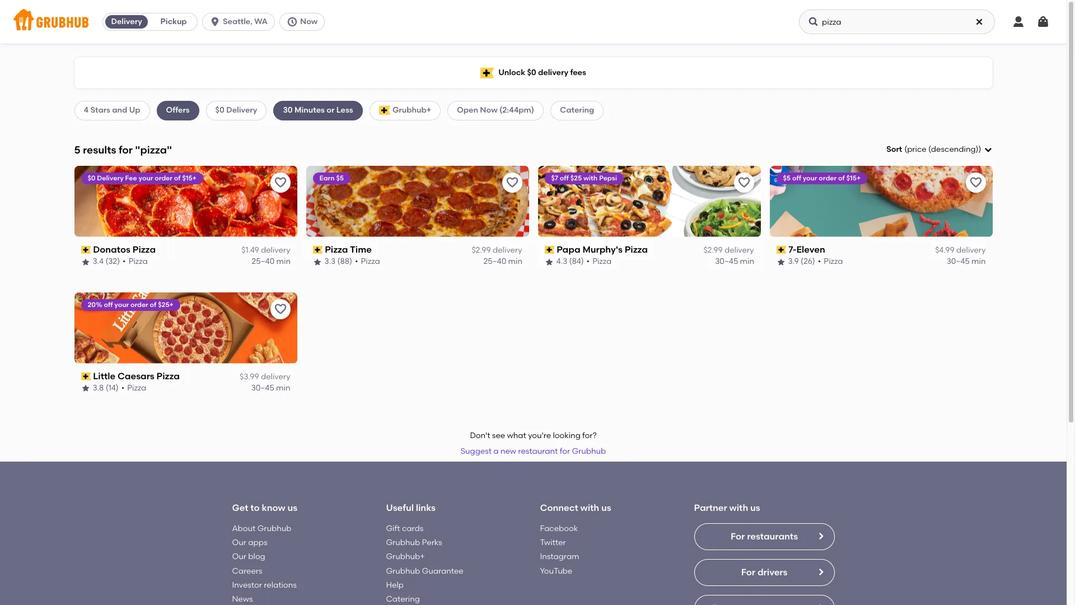 Task type: describe. For each thing, give the bounding box(es) containing it.
subscription pass image for little caesars pizza
[[81, 373, 91, 380]]

grubhub+ link
[[386, 552, 425, 562]]

seattle, wa button
[[202, 13, 280, 31]]

less
[[337, 106, 353, 115]]

3.4 (32)
[[93, 257, 120, 266]]

us for connect with us
[[602, 503, 612, 513]]

catering link
[[386, 595, 420, 604]]

(descending)
[[929, 145, 979, 154]]

grubhub plus flag logo image for unlock $0 delivery fees
[[481, 68, 494, 78]]

stars
[[91, 106, 110, 115]]

investor relations link
[[232, 581, 297, 590]]

2 right image from the top
[[817, 603, 826, 605]]

3.9 (26)
[[789, 257, 816, 266]]

for for for restaurants
[[731, 531, 745, 542]]

5
[[74, 143, 80, 156]]

• for murphy's
[[587, 257, 590, 266]]

open
[[457, 106, 478, 115]]

up
[[129, 106, 140, 115]]

subscription pass image for donatos pizza
[[81, 246, 91, 254]]

delivery for pizza time
[[493, 245, 523, 255]]

20%
[[88, 301, 102, 309]]

min for little caesars pizza
[[276, 383, 291, 393]]

none field inside 5 results for "pizza" main content
[[887, 144, 993, 155]]

(88)
[[338, 257, 352, 266]]

time
[[350, 244, 372, 255]]

twitter
[[540, 538, 566, 548]]

(26)
[[801, 257, 816, 266]]

delivery for $0 delivery
[[226, 106, 257, 115]]

guarantee
[[422, 566, 464, 576]]

0 vertical spatial for
[[119, 143, 133, 156]]

youtube link
[[540, 566, 573, 576]]

us for partner with us
[[751, 503, 761, 513]]

restaurants
[[748, 531, 798, 542]]

3.8 (14)
[[93, 383, 119, 393]]

1 horizontal spatial your
[[139, 174, 153, 182]]

$1.49
[[242, 245, 259, 255]]

$2.99 for pizza time
[[472, 245, 491, 255]]

sort
[[887, 145, 903, 154]]

2 our from the top
[[232, 552, 247, 562]]

grubhub inside button
[[572, 447, 606, 456]]

our apps link
[[232, 538, 268, 548]]

min for donatos pizza
[[276, 257, 291, 266]]

gift cards grubhub perks grubhub+ grubhub guarantee help catering
[[386, 524, 464, 604]]

now inside 5 results for "pizza" main content
[[480, 106, 498, 115]]

25–40 min for donatos pizza
[[252, 257, 291, 266]]

$0 delivery
[[216, 106, 257, 115]]

instagram link
[[540, 552, 580, 562]]

1 our from the top
[[232, 538, 247, 548]]

instagram
[[540, 552, 580, 562]]

30
[[283, 106, 293, 115]]

star icon image for pizza time
[[313, 257, 322, 266]]

• for eleven
[[819, 257, 822, 266]]

pizza down donatos pizza
[[129, 257, 148, 266]]

or
[[327, 106, 335, 115]]

youtube
[[540, 566, 573, 576]]

offers
[[166, 106, 190, 115]]

gift
[[386, 524, 400, 533]]

don't
[[470, 431, 491, 440]]

• for time
[[355, 257, 358, 266]]

earn $5
[[320, 174, 344, 182]]

• pizza for eleven
[[819, 257, 844, 266]]

4
[[84, 106, 89, 115]]

save this restaurant button for 7-eleven
[[966, 172, 986, 193]]

unlock $0 delivery fees
[[499, 68, 587, 77]]

grubhub perks link
[[386, 538, 443, 548]]

pickup button
[[150, 13, 197, 31]]

facebook link
[[540, 524, 578, 533]]

main navigation navigation
[[0, 0, 1067, 44]]

save this restaurant button for donatos pizza
[[270, 172, 291, 193]]

(2:44pm)
[[500, 106, 535, 115]]

eleven
[[797, 244, 826, 255]]

pizza right donatos
[[133, 244, 156, 255]]

delivery for papa murphy's pizza
[[725, 245, 754, 255]]

off for little
[[104, 301, 113, 309]]

2 horizontal spatial svg image
[[1037, 15, 1051, 29]]

1 horizontal spatial of
[[174, 174, 181, 182]]

$3.99
[[240, 372, 259, 382]]

$7
[[552, 174, 559, 182]]

pizza right (26)
[[824, 257, 844, 266]]

useful
[[386, 503, 414, 513]]

subscription pass image for papa murphy's pizza
[[545, 246, 555, 254]]

little
[[93, 371, 115, 381]]

star icon image for little caesars pizza
[[81, 384, 90, 393]]

save this restaurant button for pizza time
[[502, 172, 523, 193]]

pizza down little caesars pizza
[[127, 383, 146, 393]]

now button
[[280, 13, 330, 31]]

right image
[[817, 568, 826, 576]]

suggest a new restaurant for grubhub button
[[456, 442, 611, 462]]

(84)
[[570, 257, 584, 266]]

min for 7-eleven
[[972, 257, 986, 266]]

25–40 for pizza time
[[484, 257, 506, 266]]

useful links
[[386, 503, 436, 513]]

min for papa murphy's pizza
[[740, 257, 754, 266]]

1 horizontal spatial order
[[155, 174, 173, 182]]

cards
[[402, 524, 424, 533]]

30–45 for little caesars pizza
[[251, 383, 274, 393]]

delivery inside button
[[111, 17, 142, 26]]

30–45 min for little caesars pizza
[[251, 383, 291, 393]]

order for little caesars pizza
[[131, 301, 148, 309]]

subscription pass image for pizza time
[[313, 246, 323, 254]]

1 $15+ from the left
[[182, 174, 197, 182]]

delivery for $0 delivery fee your order of $15+
[[97, 174, 124, 182]]

save this restaurant image for pizza time
[[506, 176, 519, 189]]

$0 for $0 delivery fee your order of $15+
[[88, 174, 95, 182]]

save this restaurant button for little caesars pizza
[[270, 299, 291, 319]]

relations
[[264, 581, 297, 590]]

now inside now button
[[300, 17, 318, 26]]

right image inside for restaurants link
[[817, 532, 826, 541]]

$1.49 delivery
[[242, 245, 291, 255]]

grubhub plus flag logo image for grubhub+
[[379, 106, 390, 115]]

for for for drivers
[[742, 567, 756, 578]]

you're
[[528, 431, 551, 440]]

4 stars and up
[[84, 106, 140, 115]]

save this restaurant image for papa murphy's pizza
[[738, 176, 751, 189]]

3.3 (88)
[[325, 257, 352, 266]]

order for 7-eleven
[[819, 174, 837, 182]]

pickup
[[161, 17, 187, 26]]

"pizza"
[[135, 143, 172, 156]]

pizza right caesars on the bottom
[[157, 371, 180, 381]]

30–45 min for 7-eleven
[[947, 257, 986, 266]]

$0 delivery fee your order of $15+
[[88, 174, 197, 182]]

fee
[[125, 174, 137, 182]]

papa
[[557, 244, 581, 255]]

with for connect
[[581, 503, 600, 513]]

• for pizza
[[123, 257, 126, 266]]

pizza down time
[[361, 257, 380, 266]]

links
[[416, 503, 436, 513]]

partner
[[695, 503, 728, 513]]

svg image inside seattle, wa 'button'
[[210, 16, 221, 27]]

looking
[[553, 431, 581, 440]]

3.3
[[325, 257, 336, 266]]

)
[[979, 145, 982, 154]]

30 minutes or less
[[283, 106, 353, 115]]

for restaurants link
[[695, 523, 835, 550]]



Task type: locate. For each thing, give the bounding box(es) containing it.
1 save this restaurant image from the left
[[274, 176, 287, 189]]

our down about
[[232, 538, 247, 548]]

0 horizontal spatial $2.99
[[472, 245, 491, 255]]

your for 7-eleven
[[803, 174, 818, 182]]

catering
[[560, 106, 595, 115], [386, 595, 420, 604]]

0 horizontal spatial $15+
[[182, 174, 197, 182]]

delivery button
[[103, 13, 150, 31]]

$2.99
[[472, 245, 491, 255], [704, 245, 723, 255]]

2 horizontal spatial off
[[793, 174, 802, 182]]

20% off your order of $25+
[[88, 301, 174, 309]]

1 horizontal spatial svg image
[[809, 16, 820, 27]]

0 vertical spatial right image
[[817, 532, 826, 541]]

0 vertical spatial our
[[232, 538, 247, 548]]

2 $2.99 from the left
[[704, 245, 723, 255]]

our
[[232, 538, 247, 548], [232, 552, 247, 562]]

donatos pizza
[[93, 244, 156, 255]]

2 horizontal spatial $0
[[528, 68, 537, 77]]

us right connect
[[602, 503, 612, 513]]

0 vertical spatial for
[[731, 531, 745, 542]]

1 subscription pass image from the left
[[313, 246, 323, 254]]

• right (84)
[[587, 257, 590, 266]]

1 horizontal spatial us
[[602, 503, 612, 513]]

0 horizontal spatial $0
[[88, 174, 95, 182]]

grubhub down gift cards link
[[386, 538, 420, 548]]

min down $1.49 delivery
[[276, 257, 291, 266]]

about grubhub our apps our blog careers investor relations news
[[232, 524, 297, 604]]

$2.99 for papa murphy's pizza
[[704, 245, 723, 255]]

catering down 'fees'
[[560, 106, 595, 115]]

pizza time logo image
[[306, 166, 529, 237]]

of for little caesars pizza
[[150, 301, 157, 309]]

for down looking
[[560, 447, 570, 456]]

2 save this restaurant image from the left
[[506, 176, 519, 189]]

for left drivers
[[742, 567, 756, 578]]

star icon image left 3.8
[[81, 384, 90, 393]]

subscription pass image left the papa
[[545, 246, 555, 254]]

30–45 for papa murphy's pizza
[[715, 257, 738, 266]]

star icon image left 3.3
[[313, 257, 322, 266]]

1 horizontal spatial save this restaurant image
[[506, 176, 519, 189]]

None field
[[887, 144, 993, 155]]

$2.99 delivery for papa murphy's pizza
[[704, 245, 754, 255]]

25–40
[[252, 257, 274, 266], [484, 257, 506, 266]]

off for 7-
[[793, 174, 802, 182]]

twitter link
[[540, 538, 566, 548]]

0 horizontal spatial for
[[119, 143, 133, 156]]

1 horizontal spatial 25–40
[[484, 257, 506, 266]]

$0 right 'offers' in the left top of the page
[[216, 106, 225, 115]]

7-eleven logo image
[[770, 166, 993, 237]]

0 horizontal spatial $2.99 delivery
[[472, 245, 523, 255]]

• right (14)
[[121, 383, 124, 393]]

donatos pizza logo image
[[74, 166, 297, 237]]

see
[[492, 431, 506, 440]]

of for 7-eleven
[[839, 174, 845, 182]]

pizza up 3.3 (88) on the left
[[325, 244, 348, 255]]

now right open
[[480, 106, 498, 115]]

us right the know
[[288, 503, 298, 513]]

partner with us
[[695, 503, 761, 513]]

0 vertical spatial $0
[[528, 68, 537, 77]]

1 horizontal spatial $0
[[216, 106, 225, 115]]

about grubhub link
[[232, 524, 292, 533]]

min left the 3.9
[[740, 257, 754, 266]]

help
[[386, 581, 404, 590]]

svg image inside now button
[[287, 16, 298, 27]]

0 horizontal spatial 25–40 min
[[252, 257, 291, 266]]

your
[[139, 174, 153, 182], [803, 174, 818, 182], [115, 301, 129, 309]]

1 vertical spatial for
[[742, 567, 756, 578]]

catering inside gift cards grubhub perks grubhub+ grubhub guarantee help catering
[[386, 595, 420, 604]]

news link
[[232, 595, 253, 604]]

sort ( price (descending) )
[[887, 145, 982, 154]]

star icon image left the 3.9
[[777, 257, 786, 266]]

• pizza for time
[[355, 257, 380, 266]]

delivery left 30
[[226, 106, 257, 115]]

$4.99 delivery
[[936, 245, 986, 255]]

30–45 for 7-eleven
[[947, 257, 970, 266]]

for right results
[[119, 143, 133, 156]]

$0 right unlock
[[528, 68, 537, 77]]

min for pizza time
[[508, 257, 523, 266]]

1 horizontal spatial $5
[[784, 174, 791, 182]]

murphy's
[[583, 244, 623, 255]]

right image down right icon at bottom
[[817, 603, 826, 605]]

0 horizontal spatial subscription pass image
[[313, 246, 323, 254]]

0 horizontal spatial catering
[[386, 595, 420, 604]]

$2.99 delivery
[[472, 245, 523, 255], [704, 245, 754, 255]]

off for papa
[[560, 174, 569, 182]]

get to know us
[[232, 503, 298, 513]]

1 horizontal spatial off
[[560, 174, 569, 182]]

for restaurants
[[731, 531, 798, 542]]

2 $5 from the left
[[784, 174, 791, 182]]

$0 for $0 delivery
[[216, 106, 225, 115]]

little caesars pizza logo image
[[74, 292, 297, 363]]

a
[[494, 447, 499, 456]]

perks
[[422, 538, 443, 548]]

our blog link
[[232, 552, 265, 562]]

0 vertical spatial grubhub plus flag logo image
[[481, 68, 494, 78]]

0 horizontal spatial us
[[288, 503, 298, 513]]

grubhub+ down grubhub perks link
[[386, 552, 425, 562]]

star icon image
[[81, 257, 90, 266], [313, 257, 322, 266], [545, 257, 554, 266], [777, 257, 786, 266], [81, 384, 90, 393]]

1 vertical spatial delivery
[[226, 106, 257, 115]]

careers
[[232, 566, 263, 576]]

don't see what you're looking for?
[[470, 431, 597, 440]]

2 vertical spatial delivery
[[97, 174, 124, 182]]

0 vertical spatial now
[[300, 17, 318, 26]]

$7 off $25 with pepsi
[[552, 174, 617, 182]]

• pizza for caesars
[[121, 383, 146, 393]]

grubhub down grubhub+ 'link' at the bottom of page
[[386, 566, 420, 576]]

2 vertical spatial $0
[[88, 174, 95, 182]]

2 horizontal spatial 30–45
[[947, 257, 970, 266]]

subscription pass image left '7-'
[[777, 246, 787, 254]]

star icon image for 7-eleven
[[777, 257, 786, 266]]

2 us from the left
[[602, 503, 612, 513]]

1 vertical spatial now
[[480, 106, 498, 115]]

1 $2.99 delivery from the left
[[472, 245, 523, 255]]

0 horizontal spatial of
[[150, 301, 157, 309]]

none field containing sort
[[887, 144, 993, 155]]

$2.99 delivery for pizza time
[[472, 245, 523, 255]]

know
[[262, 503, 286, 513]]

connect
[[540, 503, 579, 513]]

with right partner
[[730, 503, 749, 513]]

1 horizontal spatial catering
[[560, 106, 595, 115]]

1 vertical spatial for
[[560, 447, 570, 456]]

min down $4.99 delivery
[[972, 257, 986, 266]]

5 results for "pizza"
[[74, 143, 172, 156]]

with right the $25
[[584, 174, 598, 182]]

save this restaurant image left earn on the left top
[[274, 176, 287, 189]]

with
[[584, 174, 598, 182], [581, 503, 600, 513], [730, 503, 749, 513]]

facebook
[[540, 524, 578, 533]]

star icon image for papa murphy's pizza
[[545, 257, 554, 266]]

delivery left pickup
[[111, 17, 142, 26]]

1 right image from the top
[[817, 532, 826, 541]]

for
[[731, 531, 745, 542], [742, 567, 756, 578]]

grubhub inside about grubhub our apps our blog careers investor relations news
[[258, 524, 292, 533]]

• pizza for pizza
[[123, 257, 148, 266]]

$25+
[[158, 301, 174, 309]]

• pizza down donatos pizza
[[123, 257, 148, 266]]

earn
[[320, 174, 335, 182]]

0 horizontal spatial svg image
[[210, 16, 221, 27]]

with right connect
[[581, 503, 600, 513]]

for
[[119, 143, 133, 156], [560, 447, 570, 456]]

save this restaurant image
[[738, 176, 751, 189], [970, 176, 983, 189], [274, 302, 287, 316]]

0 horizontal spatial your
[[115, 301, 129, 309]]

2 horizontal spatial 30–45 min
[[947, 257, 986, 266]]

2 horizontal spatial your
[[803, 174, 818, 182]]

star icon image left 4.3
[[545, 257, 554, 266]]

us
[[288, 503, 298, 513], [602, 503, 612, 513], [751, 503, 761, 513]]

blog
[[248, 552, 265, 562]]

0 horizontal spatial now
[[300, 17, 318, 26]]

1 horizontal spatial save this restaurant image
[[738, 176, 751, 189]]

1 horizontal spatial 30–45
[[715, 257, 738, 266]]

1 vertical spatial grubhub+
[[386, 552, 425, 562]]

pizza down papa murphy's pizza
[[593, 257, 612, 266]]

2 $15+ from the left
[[847, 174, 861, 182]]

for inside suggest a new restaurant for grubhub button
[[560, 447, 570, 456]]

• pizza down papa murphy's pizza
[[587, 257, 612, 266]]

1 horizontal spatial 25–40 min
[[484, 257, 523, 266]]

2 horizontal spatial us
[[751, 503, 761, 513]]

save this restaurant image left $7
[[506, 176, 519, 189]]

catering down the help 'link'
[[386, 595, 420, 604]]

$4.99
[[936, 245, 955, 255]]

1 vertical spatial our
[[232, 552, 247, 562]]

Search for food, convenience, alcohol... search field
[[800, 10, 996, 34]]

2 $2.99 delivery from the left
[[704, 245, 754, 255]]

help link
[[386, 581, 404, 590]]

2 25–40 min from the left
[[484, 257, 523, 266]]

investor
[[232, 581, 262, 590]]

right image up right icon at bottom
[[817, 532, 826, 541]]

what
[[507, 431, 527, 440]]

0 horizontal spatial $5
[[336, 174, 344, 182]]

1 horizontal spatial grubhub plus flag logo image
[[481, 68, 494, 78]]

1 horizontal spatial $2.99
[[704, 245, 723, 255]]

papa murphy's pizza logo image
[[538, 166, 761, 237]]

1 $5 from the left
[[336, 174, 344, 182]]

delivery for 7-eleven
[[957, 245, 986, 255]]

star icon image for donatos pizza
[[81, 257, 90, 266]]

delivery for donatos pizza
[[261, 245, 291, 255]]

now right wa
[[300, 17, 318, 26]]

• right (26)
[[819, 257, 822, 266]]

apps
[[248, 538, 268, 548]]

subscription pass image for 7-eleven
[[777, 246, 787, 254]]

0 horizontal spatial save this restaurant image
[[274, 302, 287, 316]]

1 vertical spatial $0
[[216, 106, 225, 115]]

0 horizontal spatial order
[[131, 301, 148, 309]]

grubhub+ left open
[[393, 106, 432, 115]]

25–40 for donatos pizza
[[252, 257, 274, 266]]

25–40 min for pizza time
[[484, 257, 523, 266]]

subscription pass image
[[81, 246, 91, 254], [777, 246, 787, 254], [81, 373, 91, 380]]

pizza time
[[325, 244, 372, 255]]

save this restaurant image for donatos pizza
[[274, 176, 287, 189]]

for down partner with us on the right bottom
[[731, 531, 745, 542]]

price
[[908, 145, 927, 154]]

svg image
[[1037, 15, 1051, 29], [210, 16, 221, 27], [809, 16, 820, 27]]

1 horizontal spatial for
[[560, 447, 570, 456]]

delivery
[[538, 68, 569, 77], [261, 245, 291, 255], [493, 245, 523, 255], [725, 245, 754, 255], [957, 245, 986, 255], [261, 372, 291, 382]]

• for caesars
[[121, 383, 124, 393]]

save this restaurant button for papa murphy's pizza
[[734, 172, 754, 193]]

delivery left fee
[[97, 174, 124, 182]]

save this restaurant image for 7-eleven
[[970, 176, 983, 189]]

2 horizontal spatial save this restaurant image
[[970, 176, 983, 189]]

grubhub plus flag logo image left unlock
[[481, 68, 494, 78]]

30–45 min for papa murphy's pizza
[[715, 257, 754, 266]]

subscription pass image
[[313, 246, 323, 254], [545, 246, 555, 254]]

7-eleven
[[789, 244, 826, 255]]

open now (2:44pm)
[[457, 106, 535, 115]]

min left 4.3
[[508, 257, 523, 266]]

0 horizontal spatial 25–40
[[252, 257, 274, 266]]

seattle, wa
[[223, 17, 268, 26]]

grubhub+ inside gift cards grubhub perks grubhub+ grubhub guarantee help catering
[[386, 552, 425, 562]]

subscription pass image left little on the bottom of the page
[[81, 373, 91, 380]]

0 horizontal spatial save this restaurant image
[[274, 176, 287, 189]]

save this restaurant image
[[274, 176, 287, 189], [506, 176, 519, 189]]

2 horizontal spatial order
[[819, 174, 837, 182]]

grubhub plus flag logo image right less
[[379, 106, 390, 115]]

for drivers link
[[695, 559, 835, 586]]

us up for restaurants
[[751, 503, 761, 513]]

0 horizontal spatial 30–45 min
[[251, 383, 291, 393]]

fees
[[571, 68, 587, 77]]

2 horizontal spatial of
[[839, 174, 845, 182]]

pepsi
[[599, 174, 617, 182]]

• pizza right (26)
[[819, 257, 844, 266]]

• pizza for murphy's
[[587, 257, 612, 266]]

• pizza
[[123, 257, 148, 266], [355, 257, 380, 266], [587, 257, 612, 266], [819, 257, 844, 266], [121, 383, 146, 393]]

1 horizontal spatial $15+
[[847, 174, 861, 182]]

1 horizontal spatial subscription pass image
[[545, 246, 555, 254]]

our up careers link
[[232, 552, 247, 562]]

• right (32)
[[123, 257, 126, 266]]

1 25–40 from the left
[[252, 257, 274, 266]]

caesars
[[118, 371, 154, 381]]

your for little caesars pizza
[[115, 301, 129, 309]]

• pizza down time
[[355, 257, 380, 266]]

0 horizontal spatial off
[[104, 301, 113, 309]]

1 $2.99 from the left
[[472, 245, 491, 255]]

grubhub plus flag logo image
[[481, 68, 494, 78], [379, 106, 390, 115]]

1 horizontal spatial 30–45 min
[[715, 257, 754, 266]]

star icon image left 3.4
[[81, 257, 90, 266]]

1 vertical spatial catering
[[386, 595, 420, 604]]

$0 down results
[[88, 174, 95, 182]]

3 us from the left
[[751, 503, 761, 513]]

right image
[[817, 532, 826, 541], [817, 603, 826, 605]]

25–40 min
[[252, 257, 291, 266], [484, 257, 523, 266]]

1 horizontal spatial $2.99 delivery
[[704, 245, 754, 255]]

delivery for little caesars pizza
[[261, 372, 291, 382]]

donatos
[[93, 244, 131, 255]]

news
[[232, 595, 253, 604]]

1 vertical spatial right image
[[817, 603, 826, 605]]

wa
[[255, 17, 268, 26]]

save this restaurant image for little caesars pizza
[[274, 302, 287, 316]]

0 vertical spatial grubhub+
[[393, 106, 432, 115]]

1 us from the left
[[288, 503, 298, 513]]

1 25–40 min from the left
[[252, 257, 291, 266]]

• pizza down caesars on the bottom
[[121, 383, 146, 393]]

1 horizontal spatial now
[[480, 106, 498, 115]]

2 subscription pass image from the left
[[545, 246, 555, 254]]

subscription pass image left pizza time
[[313, 246, 323, 254]]

• right (88)
[[355, 257, 358, 266]]

for?
[[583, 431, 597, 440]]

with for partner
[[730, 503, 749, 513]]

0 horizontal spatial grubhub plus flag logo image
[[379, 106, 390, 115]]

svg image
[[1013, 15, 1026, 29], [287, 16, 298, 27], [976, 17, 985, 26], [984, 145, 993, 154]]

pizza
[[133, 244, 156, 255], [325, 244, 348, 255], [625, 244, 648, 255], [129, 257, 148, 266], [361, 257, 380, 266], [593, 257, 612, 266], [824, 257, 844, 266], [157, 371, 180, 381], [127, 383, 146, 393]]

papa murphy's pizza
[[557, 244, 648, 255]]

save this restaurant button
[[270, 172, 291, 193], [502, 172, 523, 193], [734, 172, 754, 193], [966, 172, 986, 193], [270, 299, 291, 319]]

(32)
[[106, 257, 120, 266]]

min down $3.99 delivery
[[276, 383, 291, 393]]

grubhub down for?
[[572, 447, 606, 456]]

0 vertical spatial catering
[[560, 106, 595, 115]]

7-
[[789, 244, 797, 255]]

pizza right murphy's
[[625, 244, 648, 255]]

subscription pass image left donatos
[[81, 246, 91, 254]]

grubhub guarantee link
[[386, 566, 464, 576]]

4.3 (84)
[[557, 257, 584, 266]]

2 25–40 from the left
[[484, 257, 506, 266]]

0 horizontal spatial 30–45
[[251, 383, 274, 393]]

0 vertical spatial delivery
[[111, 17, 142, 26]]

1 vertical spatial grubhub plus flag logo image
[[379, 106, 390, 115]]

restaurant
[[519, 447, 558, 456]]

about
[[232, 524, 256, 533]]

off
[[560, 174, 569, 182], [793, 174, 802, 182], [104, 301, 113, 309]]

5 results for "pizza" main content
[[0, 44, 1067, 605]]

grubhub down the know
[[258, 524, 292, 533]]



Task type: vqa. For each thing, say whether or not it's contained in the screenshot.
Double
no



